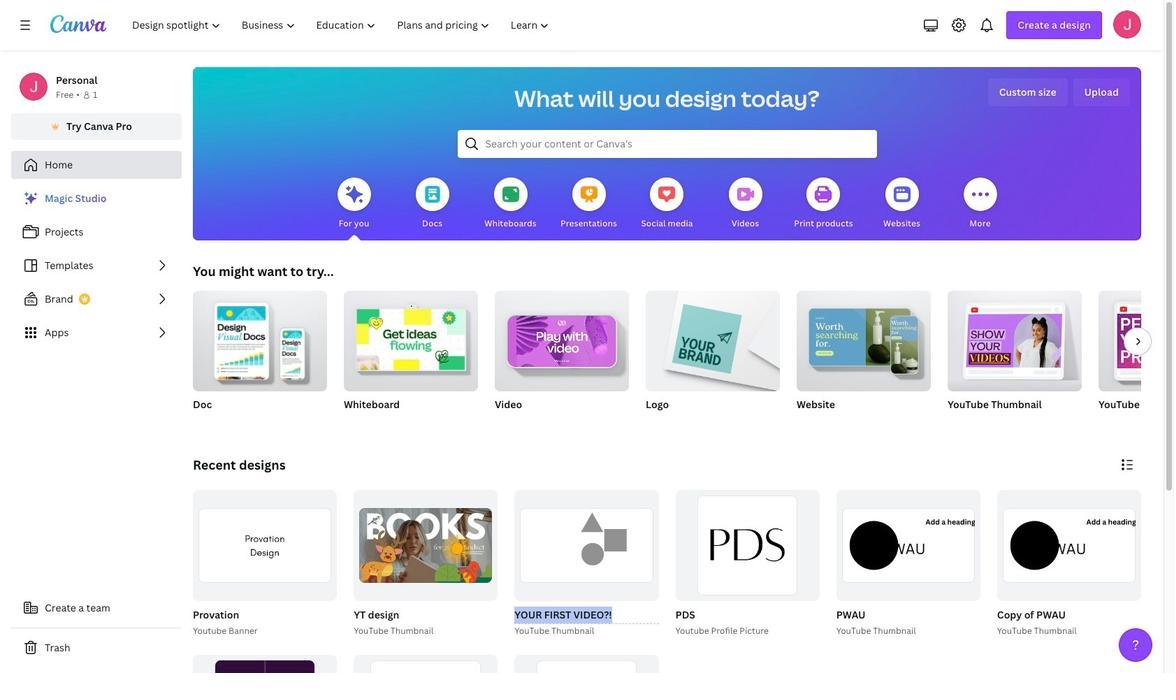 Task type: vqa. For each thing, say whether or not it's contained in the screenshot.
Top level navigation element on the top left of page
yes



Task type: describe. For each thing, give the bounding box(es) containing it.
top level navigation element
[[123, 11, 562, 39]]



Task type: locate. For each thing, give the bounding box(es) containing it.
james peterson image
[[1113, 10, 1141, 38]]

group
[[193, 285, 327, 429], [193, 285, 327, 391], [344, 285, 478, 429], [344, 285, 478, 391], [495, 285, 629, 429], [495, 285, 629, 391], [646, 285, 780, 429], [646, 285, 780, 391], [797, 285, 931, 429], [797, 285, 931, 391], [948, 285, 1082, 429], [948, 285, 1082, 391], [1099, 291, 1174, 429], [1099, 291, 1174, 391], [190, 490, 337, 638], [193, 490, 337, 601], [351, 490, 498, 638], [354, 490, 498, 601], [512, 490, 659, 638], [673, 490, 820, 638], [676, 490, 820, 601], [834, 490, 981, 638], [836, 490, 981, 601], [994, 490, 1141, 638], [997, 490, 1141, 601], [193, 655, 337, 673], [354, 655, 498, 673], [515, 655, 659, 673]]

None search field
[[457, 130, 877, 158]]

None field
[[515, 606, 659, 624]]

Search search field
[[485, 131, 849, 157]]

list
[[11, 185, 182, 347]]



